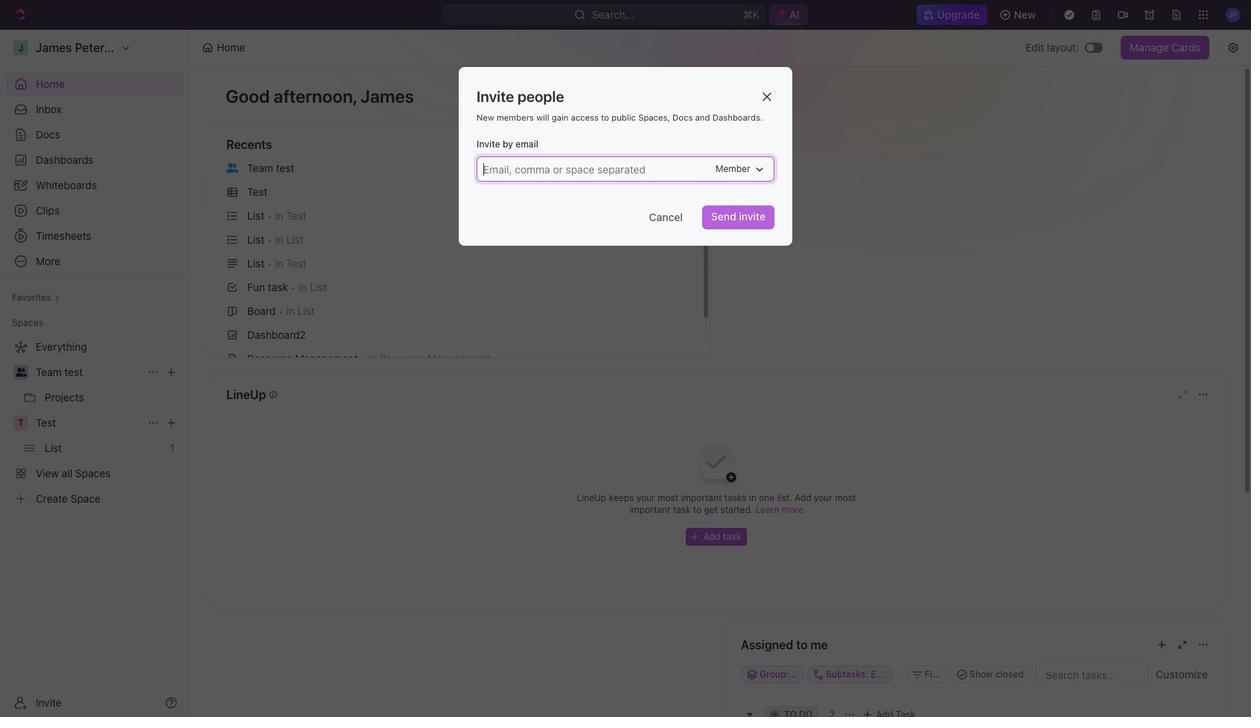 Task type: describe. For each thing, give the bounding box(es) containing it.
Email, comma or space separated text field
[[479, 157, 715, 181]]

Search tasks... text field
[[1037, 664, 1149, 686]]

sidebar navigation
[[0, 30, 190, 717]]

tree inside sidebar navigation
[[6, 335, 183, 511]]

user group image
[[15, 368, 26, 377]]

user group image
[[226, 163, 238, 173]]



Task type: vqa. For each thing, say whether or not it's contained in the screenshot.
Test, , Element
yes



Task type: locate. For each thing, give the bounding box(es) containing it.
test, , element
[[13, 416, 28, 431]]

tree
[[6, 335, 183, 511]]



